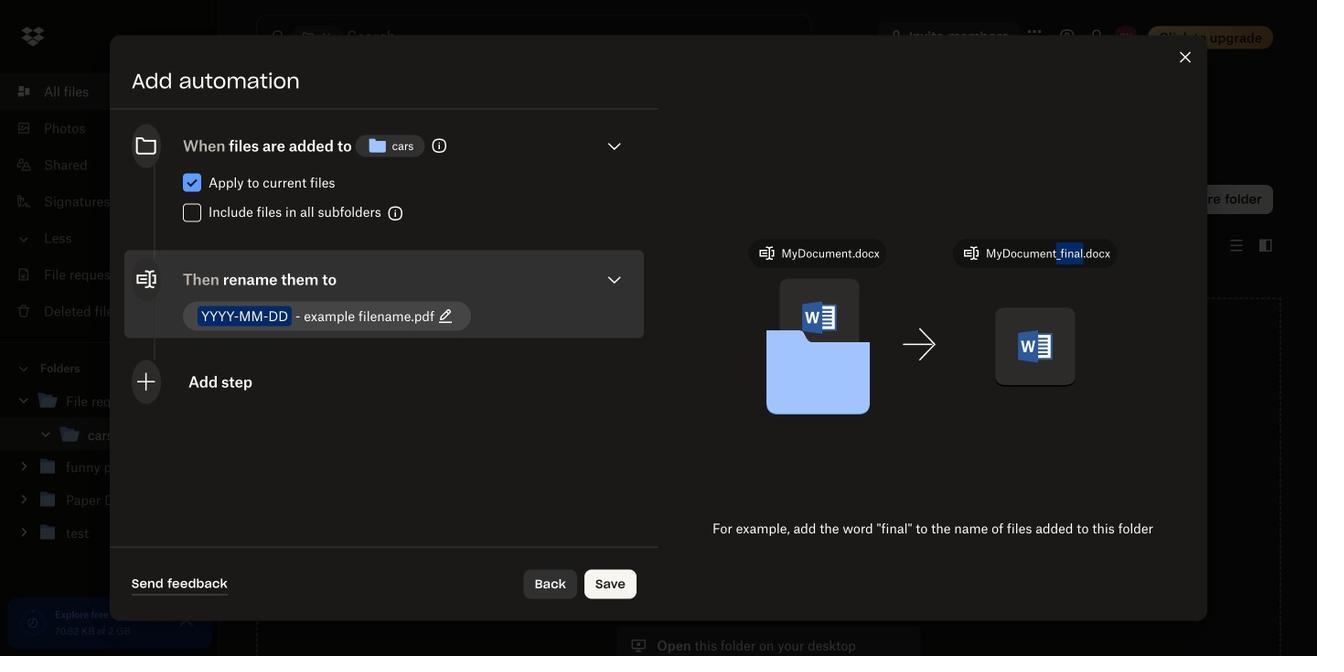 Task type: describe. For each thing, give the bounding box(es) containing it.
folder permissions image
[[429, 135, 451, 157]]

dropbox image
[[15, 18, 51, 55]]



Task type: vqa. For each thing, say whether or not it's contained in the screenshot.
Shared in the list
no



Task type: locate. For each thing, give the bounding box(es) containing it.
list item
[[0, 73, 220, 110]]

list
[[0, 62, 220, 342]]

group
[[0, 381, 220, 563]]

less image
[[15, 230, 33, 248]]

dialog
[[110, 35, 1208, 621]]



